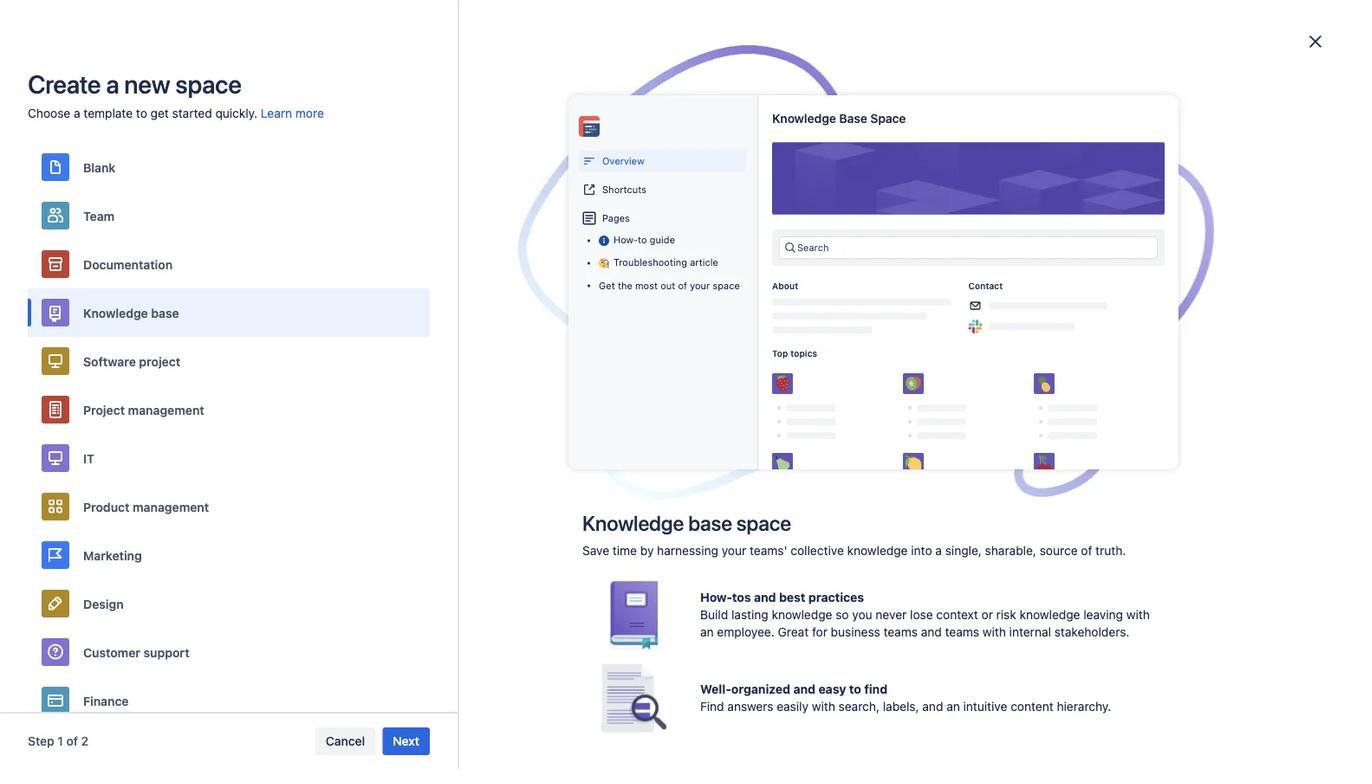 Task type: describe. For each thing, give the bounding box(es) containing it.
topics
[[791, 349, 818, 358]]

cancel button
[[315, 728, 376, 756]]

step
[[28, 735, 54, 749]]

find
[[701, 700, 724, 714]]

2 horizontal spatial spaces
[[740, 618, 805, 642]]

the
[[618, 280, 633, 292]]

to inside create a new space choose a template to get started quickly. learn more
[[136, 106, 147, 121]]

how- for tos
[[701, 591, 732, 605]]

how- for to
[[614, 235, 638, 246]]

into
[[911, 544, 933, 558]]

1
[[57, 735, 63, 749]]

search,
[[839, 700, 880, 714]]

marketing button
[[28, 531, 430, 580]]

easily
[[777, 700, 809, 714]]

broken magnifying glass image
[[621, 435, 737, 591]]

team button
[[28, 192, 430, 240]]

cancel
[[326, 735, 365, 749]]

harnessing
[[657, 544, 719, 558]]

sharable,
[[985, 544, 1037, 558]]

project
[[83, 403, 125, 417]]

truth.
[[1096, 544, 1126, 558]]

all spaces region
[[281, 310, 1077, 669]]

starred image
[[561, 208, 582, 229]]

template
[[84, 106, 133, 121]]

an inside how-tos and best practices build lasting knowledge so you never lose context or risk knowledge leaving with an employee. great for business teams and teams with internal stakeholders.
[[701, 626, 714, 640]]

troubleshooting
[[614, 257, 687, 268]]

your spaces region
[[281, 129, 1077, 287]]

build
[[701, 608, 728, 622]]

product management button
[[28, 483, 430, 531]]

1 horizontal spatial of
[[678, 280, 688, 292]]

Search field
[[1028, 10, 1202, 38]]

1 horizontal spatial your
[[690, 280, 710, 292]]

software
[[83, 354, 136, 369]]

source
[[1040, 544, 1078, 558]]

archived button
[[1017, 375, 1077, 397]]

employee.
[[717, 626, 775, 640]]

documentation button
[[28, 240, 430, 289]]

knowledge base space save time by harnessing your teams' collective knowledge into a single, sharable, source of truth.
[[583, 512, 1126, 558]]

teams'
[[750, 544, 788, 558]]

internal
[[1010, 626, 1052, 640]]

contact
[[969, 281, 1003, 291]]

never
[[876, 608, 907, 622]]

overview
[[603, 155, 645, 167]]

space for knowledge
[[737, 512, 791, 536]]

an inside 'well-organized and easy to find find answers easily with search, labels, and an intuitive content hierarchy.'
[[947, 700, 960, 714]]

finance
[[83, 694, 129, 709]]

base for knowledge base space save time by harnessing your teams' collective knowledge into a single, sharable, source of truth.
[[689, 512, 732, 536]]

communal
[[888, 380, 944, 393]]

get the most out of your space
[[599, 280, 740, 292]]

1 horizontal spatial to
[[638, 235, 647, 246]]

spaces for all spaces
[[309, 313, 375, 337]]

great
[[778, 626, 809, 640]]

new
[[124, 69, 170, 99]]

product
[[83, 500, 130, 514]]

article
[[690, 257, 719, 268]]

customer
[[83, 646, 140, 660]]

so
[[836, 608, 849, 622]]

create a space button
[[970, 73, 1077, 101]]

top topics
[[772, 349, 818, 358]]

knowledge base space
[[772, 111, 906, 125]]

troubleshooting article
[[614, 257, 719, 268]]

my first space link
[[442, 164, 595, 273]]

top
[[772, 349, 788, 358]]

content
[[1011, 700, 1054, 714]]

design button
[[28, 580, 430, 629]]

communal button
[[881, 375, 951, 397]]

management for product management
[[133, 500, 209, 514]]

pages
[[603, 213, 630, 224]]

close image
[[1306, 31, 1326, 52]]

try
[[694, 653, 712, 667]]

shortcuts
[[603, 184, 647, 195]]

how-tos and best practices build lasting knowledge so you never lose context or risk knowledge leaving with an employee. great for business teams and teams with internal stakeholders.
[[701, 591, 1150, 640]]

time
[[613, 544, 637, 558]]

save
[[583, 544, 610, 558]]

and up lasting
[[754, 591, 776, 605]]

learn more link
[[261, 105, 324, 122]]

knowledge inside button
[[83, 306, 148, 320]]

best
[[779, 591, 806, 605]]

team
[[83, 209, 115, 223]]

quickly.
[[215, 106, 258, 121]]

all
[[281, 313, 304, 337]]

get
[[599, 280, 615, 292]]

practices
[[809, 591, 864, 605]]

stakeholders.
[[1055, 626, 1130, 640]]

product management
[[83, 500, 209, 514]]

jhgcxhj link
[[602, 164, 755, 273]]



Task type: locate. For each thing, give the bounding box(es) containing it.
0 vertical spatial find
[[664, 618, 699, 642]]

1 teams from the left
[[884, 626, 918, 640]]

watching button
[[758, 375, 821, 397]]

next button
[[383, 728, 430, 756]]

single,
[[946, 544, 982, 558]]

create a space
[[981, 79, 1066, 94]]

2 vertical spatial to
[[850, 683, 862, 697]]

any
[[703, 618, 736, 642]]

base for knowledge base
[[151, 306, 179, 320]]

0 vertical spatial how-
[[614, 235, 638, 246]]

base up project
[[151, 306, 179, 320]]

teams down never on the bottom right of the page
[[884, 626, 918, 640]]

you
[[853, 608, 873, 622]]

of
[[678, 280, 688, 292], [1081, 544, 1093, 558], [66, 735, 78, 749]]

how- up build
[[701, 591, 732, 605]]

0 horizontal spatial of
[[66, 735, 78, 749]]

management right product
[[133, 500, 209, 514]]

step 1 of 2
[[28, 735, 89, 749]]

no spaces matched your filters. try again with fewer filters.
[[513, 653, 845, 667]]

software project button
[[28, 337, 430, 386]]

1 horizontal spatial spaces
[[532, 653, 572, 667]]

1 horizontal spatial find
[[865, 683, 888, 697]]

jhgcxhj
[[617, 233, 657, 247]]

base up the harnessing
[[689, 512, 732, 536]]

with down easy
[[812, 700, 836, 714]]

and up easily at right
[[794, 683, 816, 697]]

business
[[831, 626, 881, 640]]

teams down context
[[946, 626, 980, 640]]

we
[[553, 618, 582, 642]]

well-
[[701, 683, 732, 697]]

2 horizontal spatial to
[[850, 683, 862, 697]]

organized
[[732, 683, 791, 697]]

0 vertical spatial an
[[701, 626, 714, 640]]

1 horizontal spatial how-
[[701, 591, 732, 605]]

spaces right all
[[309, 313, 375, 337]]

create for new
[[28, 69, 101, 99]]

space inside "region"
[[502, 233, 536, 247]]

your inside knowledge base space save time by harnessing your teams' collective knowledge into a single, sharable, source of truth.
[[722, 544, 747, 558]]

it button
[[28, 434, 430, 483]]

knowledge up internal
[[1020, 608, 1081, 622]]

1 horizontal spatial an
[[947, 700, 960, 714]]

knowledge
[[772, 111, 836, 125], [83, 306, 148, 320], [583, 512, 684, 536]]

your
[[690, 280, 710, 292], [722, 544, 747, 558], [628, 653, 652, 667]]

0 horizontal spatial how-
[[614, 235, 638, 246]]

create a new space dialog
[[0, 0, 1358, 770]]

find up no spaces matched your filters. try again with fewer filters.
[[664, 618, 699, 642]]

2 vertical spatial your
[[628, 653, 652, 667]]

:face_with_monocle: image
[[599, 258, 609, 269], [599, 258, 609, 269]]

2 teams from the left
[[946, 626, 980, 640]]

create inside 'popup button'
[[981, 79, 1019, 94]]

learn
[[261, 106, 292, 121]]

of inside knowledge base space save time by harnessing your teams' collective knowledge into a single, sharable, source of truth.
[[1081, 544, 1093, 558]]

knowledge left base
[[772, 111, 836, 125]]

2
[[81, 735, 89, 749]]

an down build
[[701, 626, 714, 640]]

banner
[[0, 0, 1358, 49]]

1 vertical spatial management
[[133, 500, 209, 514]]

and right labels,
[[923, 700, 944, 714]]

how-to guide
[[614, 235, 675, 246]]

software project
[[83, 354, 180, 369]]

your down 'couldn't'
[[628, 653, 652, 667]]

0 horizontal spatial an
[[701, 626, 714, 640]]

matched
[[575, 653, 624, 667]]

next
[[393, 735, 420, 749]]

out
[[661, 280, 676, 292]]

support
[[144, 646, 190, 660]]

a inside knowledge base space save time by harnessing your teams' collective knowledge into a single, sharable, source of truth.
[[936, 544, 942, 558]]

1 horizontal spatial teams
[[946, 626, 980, 640]]

2 filters. from the left
[[810, 653, 845, 667]]

for
[[812, 626, 828, 640]]

or
[[982, 608, 993, 622]]

marketing
[[83, 549, 142, 563]]

0 horizontal spatial teams
[[884, 626, 918, 640]]

1 horizontal spatial base
[[689, 512, 732, 536]]

find up search,
[[865, 683, 888, 697]]

your inside all spaces region
[[628, 653, 652, 667]]

more
[[296, 106, 324, 121]]

2 vertical spatial of
[[66, 735, 78, 749]]

project
[[139, 354, 180, 369]]

2 vertical spatial knowledge
[[583, 512, 684, 536]]

0 horizontal spatial your
[[628, 653, 652, 667]]

documentation
[[83, 257, 173, 272]]

with inside 'well-organized and easy to find find answers easily with search, labels, and an intuitive content hierarchy.'
[[812, 700, 836, 714]]

1 vertical spatial base
[[689, 512, 732, 536]]

0 vertical spatial of
[[678, 280, 688, 292]]

1 vertical spatial spaces
[[740, 618, 805, 642]]

filters. down "for" in the right bottom of the page
[[810, 653, 845, 667]]

0 horizontal spatial find
[[664, 618, 699, 642]]

space inside knowledge base space save time by harnessing your teams' collective knowledge into a single, sharable, source of truth.
[[737, 512, 791, 536]]

1 vertical spatial your
[[722, 544, 747, 558]]

intuitive
[[964, 700, 1008, 714]]

space for my
[[502, 233, 536, 247]]

blank
[[83, 160, 116, 174]]

collective
[[791, 544, 844, 558]]

choose
[[28, 106, 70, 121]]

to up search,
[[850, 683, 862, 697]]

fewer
[[775, 653, 806, 667]]

knowledge up great
[[772, 608, 833, 622]]

0 horizontal spatial base
[[151, 306, 179, 320]]

with inside all spaces region
[[748, 653, 772, 667]]

management down project
[[128, 403, 204, 417]]

0 vertical spatial base
[[151, 306, 179, 320]]

easy
[[819, 683, 847, 697]]

open image
[[554, 375, 575, 396]]

of right out
[[678, 280, 688, 292]]

of right 1
[[66, 735, 78, 749]]

search
[[798, 242, 829, 254]]

risk
[[997, 608, 1017, 622]]

lose
[[910, 608, 933, 622]]

watching
[[765, 380, 814, 393]]

management for project management
[[128, 403, 204, 417]]

how-
[[614, 235, 638, 246], [701, 591, 732, 605]]

design
[[83, 597, 124, 611]]

0 horizontal spatial filters.
[[656, 653, 691, 667]]

lasting
[[732, 608, 769, 622]]

knowledge for space
[[583, 512, 684, 536]]

knowledge up software
[[83, 306, 148, 320]]

spaces
[[309, 313, 375, 337], [740, 618, 805, 642], [532, 653, 572, 667]]

most
[[635, 280, 658, 292]]

create for space
[[981, 79, 1019, 94]]

create inside create a new space choose a template to get started quickly. learn more
[[28, 69, 101, 99]]

1 vertical spatial of
[[1081, 544, 1093, 558]]

knowledge base
[[83, 306, 179, 320]]

0 horizontal spatial to
[[136, 106, 147, 121]]

tos
[[732, 591, 751, 605]]

find inside all spaces region
[[664, 618, 699, 642]]

0 vertical spatial management
[[128, 403, 204, 417]]

1 vertical spatial how-
[[701, 591, 732, 605]]

knowledge inside knowledge base space save time by harnessing your teams' collective knowledge into a single, sharable, source of truth.
[[848, 544, 908, 558]]

again
[[715, 653, 745, 667]]

it
[[83, 451, 95, 466]]

2 vertical spatial spaces
[[532, 653, 572, 667]]

get
[[151, 106, 169, 121]]

with up 'organized'
[[748, 653, 772, 667]]

find inside 'well-organized and easy to find find answers easily with search, labels, and an intuitive content hierarchy.'
[[865, 683, 888, 697]]

filters. left try
[[656, 653, 691, 667]]

0 vertical spatial spaces
[[309, 313, 375, 337]]

space inside create a new space choose a template to get started quickly. learn more
[[175, 69, 242, 99]]

knowledge left into
[[848, 544, 908, 558]]

1 filters. from the left
[[656, 653, 691, 667]]

:info: image
[[599, 236, 609, 246], [599, 236, 609, 246]]

filters.
[[656, 653, 691, 667], [810, 653, 845, 667]]

customer support
[[83, 646, 190, 660]]

how- inside how-tos and best practices build lasting knowledge so you never lose context or risk knowledge leaving with an employee. great for business teams and teams with internal stakeholders.
[[701, 591, 732, 605]]

by
[[640, 544, 654, 558]]

1 horizontal spatial knowledge
[[848, 544, 908, 558]]

to left get
[[136, 106, 147, 121]]

space inside 'popup button'
[[1032, 79, 1066, 94]]

spaces up fewer
[[740, 618, 805, 642]]

base inside knowledge base space save time by harnessing your teams' collective knowledge into a single, sharable, source of truth.
[[689, 512, 732, 536]]

knowledge inside knowledge base space save time by harnessing your teams' collective knowledge into a single, sharable, source of truth.
[[583, 512, 684, 536]]

1 horizontal spatial filters.
[[810, 653, 845, 667]]

knowledge for space
[[772, 111, 836, 125]]

to left the guide
[[638, 235, 647, 246]]

2 horizontal spatial of
[[1081, 544, 1093, 558]]

knowledge base button
[[28, 289, 430, 337]]

2 horizontal spatial knowledge
[[1020, 608, 1081, 622]]

your left teams'
[[722, 544, 747, 558]]

1 vertical spatial an
[[947, 700, 960, 714]]

started
[[172, 106, 212, 121]]

0 horizontal spatial create
[[28, 69, 101, 99]]

answers
[[728, 700, 774, 714]]

spaces right no
[[532, 653, 572, 667]]

labels,
[[883, 700, 920, 714]]

1 vertical spatial knowledge
[[83, 306, 148, 320]]

1 vertical spatial find
[[865, 683, 888, 697]]

well-organized and easy to find find answers easily with search, labels, and an intuitive content hierarchy.
[[701, 683, 1112, 714]]

create a new space choose a template to get started quickly. learn more
[[28, 69, 324, 121]]

1 horizontal spatial knowledge
[[583, 512, 684, 536]]

my first space
[[457, 233, 536, 247]]

space for create
[[1032, 79, 1066, 94]]

about
[[772, 281, 799, 291]]

1 horizontal spatial create
[[981, 79, 1019, 94]]

0 vertical spatial knowledge
[[772, 111, 836, 125]]

hierarchy.
[[1057, 700, 1112, 714]]

base inside button
[[151, 306, 179, 320]]

an left intuitive
[[947, 700, 960, 714]]

a inside 'popup button'
[[1022, 79, 1029, 94]]

to
[[136, 106, 147, 121], [638, 235, 647, 246], [850, 683, 862, 697]]

knowledge
[[848, 544, 908, 558], [772, 608, 833, 622], [1020, 608, 1081, 622]]

2 horizontal spatial knowledge
[[772, 111, 836, 125]]

of left the truth. on the right
[[1081, 544, 1093, 558]]

0 horizontal spatial spaces
[[309, 313, 375, 337]]

2 horizontal spatial your
[[722, 544, 747, 558]]

1 vertical spatial to
[[638, 235, 647, 246]]

spaces for no spaces matched your filters. try again with fewer filters.
[[532, 653, 572, 667]]

0 vertical spatial to
[[136, 106, 147, 121]]

with down or
[[983, 626, 1006, 640]]

base
[[839, 111, 868, 125]]

finance button
[[28, 677, 430, 726]]

and down lose
[[921, 626, 942, 640]]

your down article
[[690, 280, 710, 292]]

knowledge up time
[[583, 512, 684, 536]]

customer support button
[[28, 629, 430, 677]]

0 vertical spatial your
[[690, 280, 710, 292]]

with right leaving
[[1127, 608, 1150, 622]]

0 horizontal spatial knowledge
[[83, 306, 148, 320]]

to inside 'well-organized and easy to find find answers easily with search, labels, and an intuitive content hierarchy.'
[[850, 683, 862, 697]]

0 horizontal spatial knowledge
[[772, 608, 833, 622]]

space
[[871, 111, 906, 125]]

how- down pages
[[614, 235, 638, 246]]



Task type: vqa. For each thing, say whether or not it's contained in the screenshot.
Giulia Masi within "Space" element
no



